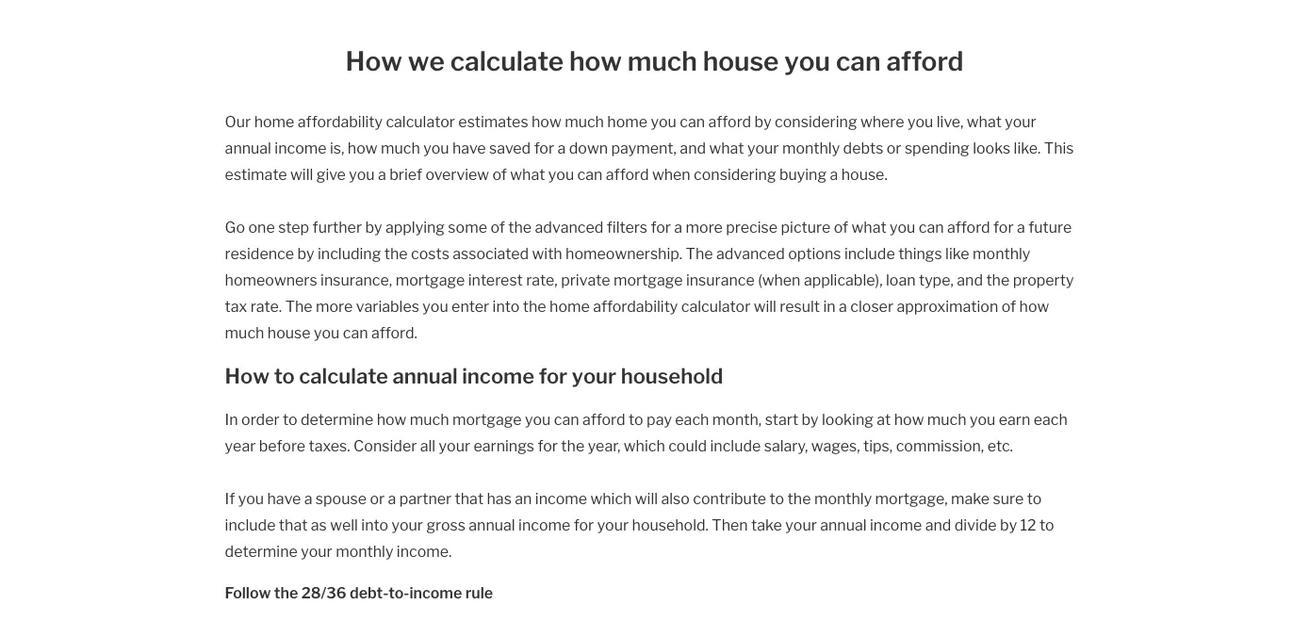 Task type: vqa. For each thing, say whether or not it's contained in the screenshot.
of within the Our home affordability calculator estimates how much home you can afford by considering where you live, what your annual income is, how much you have saved for a down payment, and what your monthly debts or spending looks like. This estimate will give you a brief overview of what you can afford when considering buying a house.
yes



Task type: describe. For each thing, give the bounding box(es) containing it.
monthly down 'well'
[[336, 542, 394, 561]]

closer
[[851, 297, 894, 315]]

can inside in order to determine how much mortgage you can afford to pay each month, start by looking at how much you earn each year before taxes. consider all your earnings for the year, which could include salary, wages, tips, commission, etc.
[[554, 410, 580, 429]]

will inside our home affordability calculator estimates how much home you can afford by considering where you live, what your annual income is, how much you have saved for a down payment, and what your monthly debts or spending looks like. this estimate will give you a brief overview of what you can afford when considering buying a house.
[[291, 165, 313, 183]]

if
[[225, 489, 235, 508]]

applying
[[386, 218, 445, 236]]

have inside if you have a spouse or a partner that has an income which will also contribute to the monthly mortgage, make sure to include that as well into your gross annual income for your household. then take your annual income and divide by 12 to determine your monthly income.
[[267, 489, 301, 508]]

a right in
[[839, 297, 848, 315]]

costs
[[411, 244, 450, 263]]

order
[[241, 410, 280, 429]]

your up year,
[[572, 364, 617, 389]]

house.
[[842, 165, 888, 183]]

your left household.
[[598, 516, 629, 534]]

the inside if you have a spouse or a partner that has an income which will also contribute to the monthly mortgage, make sure to include that as well into your gross annual income for your household. then take your annual income and divide by 12 to determine your monthly income.
[[788, 489, 811, 508]]

sure
[[994, 489, 1024, 508]]

home inside the go one step further by applying some of the advanced filters for a more precise picture of what you can afford for a future residence by including the costs associated with homeownership. the advanced options include things like monthly homeowners insurance, mortgage interest rate, private mortgage insurance (when applicable), loan type, and the property tax rate. the more variables you enter into the home affordability calculator will result in a closer approximation of how much house you can afford.
[[550, 297, 590, 315]]

0 vertical spatial considering
[[775, 112, 858, 131]]

by inside our home affordability calculator estimates how much home you can afford by considering where you live, what your annual income is, how much you have saved for a down payment, and what your monthly debts or spending looks like. this estimate will give you a brief overview of what you can afford when considering buying a house.
[[755, 112, 772, 131]]

how to calculate annual income for your household
[[225, 364, 724, 389]]

the left property on the right top of the page
[[987, 271, 1010, 289]]

you up things at the top right of page
[[890, 218, 916, 236]]

like.
[[1014, 139, 1041, 157]]

also
[[661, 489, 690, 508]]

in
[[225, 410, 238, 429]]

gross
[[427, 516, 466, 534]]

0 vertical spatial advanced
[[535, 218, 604, 236]]

income.
[[397, 542, 452, 561]]

determine inside if you have a spouse or a partner that has an income which will also contribute to the monthly mortgage, make sure to include that as well into your gross annual income for your household. then take your annual income and divide by 12 to determine your monthly income.
[[225, 542, 298, 561]]

your up precise at the right top
[[748, 139, 779, 157]]

buying
[[780, 165, 827, 183]]

1 horizontal spatial the
[[686, 244, 713, 263]]

insurance
[[686, 271, 755, 289]]

spouse
[[316, 489, 367, 508]]

if you have a spouse or a partner that has an income which will also contribute to the monthly mortgage, make sure to include that as well into your gross annual income for your household. then take your annual income and divide by 12 to determine your monthly income.
[[225, 489, 1055, 561]]

you left live,
[[908, 112, 934, 131]]

approximation
[[897, 297, 999, 315]]

taxes.
[[309, 437, 350, 455]]

you up overview
[[424, 139, 449, 157]]

start
[[765, 410, 799, 429]]

a left down
[[558, 139, 566, 157]]

and inside the go one step further by applying some of the advanced filters for a more precise picture of what you can afford for a future residence by including the costs associated with homeownership. the advanced options include things like monthly homeowners insurance, mortgage interest rate, private mortgage insurance (when applicable), loan type, and the property tax rate. the more variables you enter into the home affordability calculator will result in a closer approximation of how much house you can afford.
[[957, 271, 984, 289]]

for inside in order to determine how much mortgage you can afford to pay each month, start by looking at how much you earn each year before taxes. consider all your earnings for the year, which could include salary, wages, tips, commission, etc.
[[538, 437, 558, 455]]

well
[[330, 516, 358, 534]]

we
[[408, 45, 445, 77]]

mortgage down costs on the top
[[396, 271, 465, 289]]

contribute
[[693, 489, 767, 508]]

private
[[561, 271, 611, 289]]

or inside our home affordability calculator estimates how much home you can afford by considering where you live, what your annual income is, how much you have saved for a down payment, and what your monthly debts or spending looks like. this estimate will give you a brief overview of what you can afford when considering buying a house.
[[887, 139, 902, 157]]

include for things
[[845, 244, 896, 263]]

a right 'filters'
[[675, 218, 683, 236]]

where
[[861, 112, 905, 131]]

insurance,
[[321, 271, 393, 289]]

variables
[[356, 297, 420, 315]]

year
[[225, 437, 256, 455]]

your right take
[[786, 516, 817, 534]]

step
[[278, 218, 309, 236]]

this
[[1045, 139, 1075, 157]]

tips,
[[864, 437, 893, 455]]

one
[[248, 218, 275, 236]]

like
[[946, 244, 970, 263]]

much inside the go one step further by applying some of the advanced filters for a more precise picture of what you can afford for a future residence by including the costs associated with homeownership. the advanced options include things like monthly homeowners insurance, mortgage interest rate, private mortgage insurance (when applicable), loan type, and the property tax rate. the more variables you enter into the home affordability calculator will result in a closer approximation of how much house you can afford.
[[225, 323, 264, 342]]

how inside the go one step further by applying some of the advanced filters for a more precise picture of what you can afford for a future residence by including the costs associated with homeownership. the advanced options include things like monthly homeowners insurance, mortgage interest rate, private mortgage insurance (when applicable), loan type, and the property tax rate. the more variables you enter into the home affordability calculator will result in a closer approximation of how much house you can afford.
[[1020, 297, 1050, 315]]

much up commission, on the right bottom of page
[[928, 410, 967, 429]]

brief
[[390, 165, 423, 183]]

1 horizontal spatial house
[[703, 45, 779, 77]]

how right estimates
[[532, 112, 562, 131]]

of right picture
[[834, 218, 849, 236]]

the down applying
[[384, 244, 408, 263]]

1 horizontal spatial advanced
[[717, 244, 785, 263]]

afford.
[[371, 323, 418, 342]]

earn
[[999, 410, 1031, 429]]

is,
[[330, 139, 345, 157]]

earnings
[[474, 437, 535, 455]]

type,
[[919, 271, 954, 289]]

income up earnings
[[462, 364, 535, 389]]

picture
[[781, 218, 831, 236]]

mortgage down homeownership.
[[614, 271, 683, 289]]

how right 'is,'
[[348, 139, 378, 157]]

saved
[[489, 139, 531, 157]]

12
[[1021, 516, 1037, 534]]

annual down afford.
[[393, 364, 458, 389]]

rule
[[466, 584, 493, 602]]

loan
[[886, 271, 916, 289]]

estimate
[[225, 165, 287, 183]]

give
[[317, 165, 346, 183]]

estimates
[[459, 112, 529, 131]]

1 vertical spatial considering
[[694, 165, 777, 183]]

much up brief
[[381, 139, 420, 157]]

our home affordability calculator estimates how much home you can afford by considering where you live, what your annual income is, how much you have saved for a down payment, and what your monthly debts or spending looks like. this estimate will give you a brief overview of what you can afford when considering buying a house.
[[225, 112, 1075, 183]]

you down insurance,
[[314, 323, 340, 342]]

which inside if you have a spouse or a partner that has an income which will also contribute to the monthly mortgage, make sure to include that as well into your gross annual income for your household. then take your annual income and divide by 12 to determine your monthly income.
[[591, 489, 632, 508]]

household
[[621, 364, 724, 389]]

interest
[[468, 271, 523, 289]]

1 horizontal spatial more
[[686, 218, 723, 236]]

make
[[952, 489, 990, 508]]

homeowners
[[225, 271, 317, 289]]

at
[[877, 410, 891, 429]]

our
[[225, 112, 251, 131]]

include inside if you have a spouse or a partner that has an income which will also contribute to the monthly mortgage, make sure to include that as well into your gross annual income for your household. then take your annual income and divide by 12 to determine your monthly income.
[[225, 516, 276, 534]]

tax
[[225, 297, 247, 315]]

how up consider
[[377, 410, 407, 429]]

(when
[[758, 271, 801, 289]]

you up earnings
[[525, 410, 551, 429]]

result
[[780, 297, 820, 315]]

what right payment,
[[710, 139, 745, 157]]

much up our home affordability calculator estimates how much home you can afford by considering where you live, what your annual income is, how much you have saved for a down payment, and what your monthly debts or spending looks like. this estimate will give you a brief overview of what you can afford when considering buying a house.
[[628, 45, 698, 77]]

income down an
[[519, 516, 571, 534]]

afford inside in order to determine how much mortgage you can afford to pay each month, start by looking at how much you earn each year before taxes. consider all your earnings for the year, which could include salary, wages, tips, commission, etc.
[[583, 410, 626, 429]]

spending
[[905, 139, 970, 157]]

how for how to calculate annual income for your household
[[225, 364, 270, 389]]

you can afford
[[785, 45, 964, 77]]

income down mortgage,
[[870, 516, 922, 534]]

you down down
[[549, 165, 574, 183]]

precise
[[726, 218, 778, 236]]

a left future
[[1017, 218, 1026, 236]]

further
[[313, 218, 362, 236]]

commission,
[[896, 437, 985, 455]]

you up the etc.
[[970, 410, 996, 429]]

afford inside the go one step further by applying some of the advanced filters for a more precise picture of what you can afford for a future residence by including the costs associated with homeownership. the advanced options include things like monthly homeowners insurance, mortgage interest rate, private mortgage insurance (when applicable), loan type, and the property tax rate. the more variables you enter into the home affordability calculator will result in a closer approximation of how much house you can afford.
[[948, 218, 991, 236]]

1 horizontal spatial that
[[455, 489, 484, 508]]

1 vertical spatial more
[[316, 297, 353, 315]]

2 horizontal spatial home
[[608, 112, 648, 131]]

salary,
[[765, 437, 808, 455]]

the left 28/36
[[274, 584, 298, 602]]

partner
[[400, 489, 452, 508]]

looks
[[973, 139, 1011, 157]]

in
[[824, 297, 836, 315]]

you inside if you have a spouse or a partner that has an income which will also contribute to the monthly mortgage, make sure to include that as well into your gross annual income for your household. then take your annual income and divide by 12 to determine your monthly income.
[[238, 489, 264, 508]]

an
[[515, 489, 532, 508]]

of down property on the right top of the page
[[1002, 297, 1017, 315]]

some
[[448, 218, 487, 236]]

the inside in order to determine how much mortgage you can afford to pay each month, start by looking at how much you earn each year before taxes. consider all your earnings for the year, which could include salary, wages, tips, commission, etc.
[[561, 437, 585, 455]]

future
[[1029, 218, 1072, 236]]

what down saved
[[511, 165, 545, 183]]

a up as at the left
[[304, 489, 313, 508]]

monthly inside the go one step further by applying some of the advanced filters for a more precise picture of what you can afford for a future residence by including the costs associated with homeownership. the advanced options include things like monthly homeowners insurance, mortgage interest rate, private mortgage insurance (when applicable), loan type, and the property tax rate. the more variables you enter into the home affordability calculator will result in a closer approximation of how much house you can afford.
[[973, 244, 1031, 263]]

mortgage,
[[876, 489, 948, 508]]

and inside if you have a spouse or a partner that has an income which will also contribute to the monthly mortgage, make sure to include that as well into your gross annual income for your household. then take your annual income and divide by 12 to determine your monthly income.
[[926, 516, 952, 534]]

options
[[789, 244, 842, 263]]

a left partner
[[388, 489, 396, 508]]

then
[[712, 516, 748, 534]]

for inside if you have a spouse or a partner that has an income which will also contribute to the monthly mortgage, make sure to include that as well into your gross annual income for your household. then take your annual income and divide by 12 to determine your monthly income.
[[574, 516, 594, 534]]

calculate for annual
[[299, 364, 388, 389]]

associated
[[453, 244, 529, 263]]

income right an
[[535, 489, 588, 508]]

annual inside our home affordability calculator estimates how much home you can afford by considering where you live, what your annual income is, how much you have saved for a down payment, and what your monthly debts or spending looks like. this estimate will give you a brief overview of what you can afford when considering buying a house.
[[225, 139, 272, 157]]

divide
[[955, 516, 997, 534]]

debts
[[844, 139, 884, 157]]

monthly inside our home affordability calculator estimates how much home you can afford by considering where you live, what your annual income is, how much you have saved for a down payment, and what your monthly debts or spending looks like. this estimate will give you a brief overview of what you can afford when considering buying a house.
[[783, 139, 840, 157]]

applicable),
[[804, 271, 883, 289]]

by inside if you have a spouse or a partner that has an income which will also contribute to the monthly mortgage, make sure to include that as well into your gross annual income for your household. then take your annual income and divide by 12 to determine your monthly income.
[[1001, 516, 1018, 534]]



Task type: locate. For each thing, give the bounding box(es) containing it.
by
[[755, 112, 772, 131], [365, 218, 382, 236], [297, 244, 315, 263], [802, 410, 819, 429], [1001, 516, 1018, 534]]

the right rate.
[[285, 297, 313, 315]]

2 vertical spatial will
[[635, 489, 658, 508]]

include down the "if"
[[225, 516, 276, 534]]

have down "before"
[[267, 489, 301, 508]]

0 vertical spatial or
[[887, 139, 902, 157]]

determine up taxes. on the bottom of the page
[[301, 410, 374, 429]]

all
[[420, 437, 436, 455]]

0 horizontal spatial or
[[370, 489, 385, 508]]

1 horizontal spatial have
[[453, 139, 486, 157]]

2 horizontal spatial include
[[845, 244, 896, 263]]

to
[[274, 364, 295, 389], [283, 410, 298, 429], [629, 410, 644, 429], [770, 489, 785, 508], [1028, 489, 1042, 508], [1040, 516, 1055, 534]]

monthly right like
[[973, 244, 1031, 263]]

0 vertical spatial calculator
[[386, 112, 455, 131]]

overview
[[426, 165, 489, 183]]

a left brief
[[378, 165, 386, 183]]

income inside our home affordability calculator estimates how much home you can afford by considering where you live, what your annual income is, how much you have saved for a down payment, and what your monthly debts or spending looks like. this estimate will give you a brief overview of what you can afford when considering buying a house.
[[275, 139, 327, 157]]

1 vertical spatial and
[[957, 271, 984, 289]]

1 vertical spatial will
[[754, 297, 777, 315]]

0 vertical spatial include
[[845, 244, 896, 263]]

annual up estimate
[[225, 139, 272, 157]]

0 horizontal spatial affordability
[[298, 112, 383, 131]]

that left has
[[455, 489, 484, 508]]

0 vertical spatial and
[[680, 139, 706, 157]]

will down (when
[[754, 297, 777, 315]]

your down as at the left
[[301, 542, 333, 561]]

the up associated
[[509, 218, 532, 236]]

0 vertical spatial into
[[493, 297, 520, 315]]

1 vertical spatial how
[[225, 364, 270, 389]]

0 horizontal spatial will
[[291, 165, 313, 183]]

live,
[[937, 112, 964, 131]]

0 horizontal spatial determine
[[225, 542, 298, 561]]

and
[[680, 139, 706, 157], [957, 271, 984, 289], [926, 516, 952, 534]]

determine inside in order to determine how much mortgage you can afford to pay each month, start by looking at how much you earn each year before taxes. consider all your earnings for the year, which could include salary, wages, tips, commission, etc.
[[301, 410, 374, 429]]

2 vertical spatial include
[[225, 516, 276, 534]]

affordability up 'is,'
[[298, 112, 383, 131]]

mortgage inside in order to determine how much mortgage you can afford to pay each month, start by looking at how much you earn each year before taxes. consider all your earnings for the year, which could include salary, wages, tips, commission, etc.
[[453, 410, 522, 429]]

and inside our home affordability calculator estimates how much home you can afford by considering where you live, what your annual income is, how much you have saved for a down payment, and what your monthly debts or spending looks like. this estimate will give you a brief overview of what you can afford when considering buying a house.
[[680, 139, 706, 157]]

each right the earn
[[1034, 410, 1068, 429]]

you right the "if"
[[238, 489, 264, 508]]

including
[[318, 244, 381, 263]]

residence
[[225, 244, 294, 263]]

more
[[686, 218, 723, 236], [316, 297, 353, 315]]

0 horizontal spatial advanced
[[535, 218, 604, 236]]

1 vertical spatial advanced
[[717, 244, 785, 263]]

of down saved
[[493, 165, 507, 183]]

1 horizontal spatial and
[[926, 516, 952, 534]]

0 horizontal spatial more
[[316, 297, 353, 315]]

into
[[493, 297, 520, 315], [361, 516, 389, 534]]

follow the 28/36 debt-to-income rule
[[225, 584, 493, 602]]

0 horizontal spatial each
[[675, 410, 710, 429]]

determine up follow
[[225, 542, 298, 561]]

1 horizontal spatial home
[[550, 297, 590, 315]]

things
[[899, 244, 943, 263]]

pay
[[647, 410, 672, 429]]

1 vertical spatial into
[[361, 516, 389, 534]]

income left 'is,'
[[275, 139, 327, 157]]

considering up debts
[[775, 112, 858, 131]]

what up looks in the top of the page
[[967, 112, 1002, 131]]

2 vertical spatial and
[[926, 516, 952, 534]]

how left we
[[346, 45, 403, 77]]

property
[[1013, 271, 1074, 289]]

2 each from the left
[[1034, 410, 1068, 429]]

0 horizontal spatial how
[[225, 364, 270, 389]]

more left precise at the right top
[[686, 218, 723, 236]]

and up when
[[680, 139, 706, 157]]

1 vertical spatial affordability
[[593, 297, 678, 315]]

1 horizontal spatial into
[[493, 297, 520, 315]]

will inside if you have a spouse or a partner that has an income which will also contribute to the monthly mortgage, make sure to include that as well into your gross annual income for your household. then take your annual income and divide by 12 to determine your monthly income.
[[635, 489, 658, 508]]

1 horizontal spatial affordability
[[593, 297, 678, 315]]

down
[[569, 139, 608, 157]]

include inside in order to determine how much mortgage you can afford to pay each month, start by looking at how much you earn each year before taxes. consider all your earnings for the year, which could include salary, wages, tips, commission, etc.
[[711, 437, 761, 455]]

include down month,
[[711, 437, 761, 455]]

include inside the go one step further by applying some of the advanced filters for a more precise picture of what you can afford for a future residence by including the costs associated with homeownership. the advanced options include things like monthly homeowners insurance, mortgage interest rate, private mortgage insurance (when applicable), loan type, and the property tax rate. the more variables you enter into the home affordability calculator will result in a closer approximation of how much house you can afford.
[[845, 244, 896, 263]]

how up down
[[569, 45, 622, 77]]

can left afford.
[[343, 323, 368, 342]]

into right 'well'
[[361, 516, 389, 534]]

to right sure
[[1028, 489, 1042, 508]]

0 horizontal spatial calculator
[[386, 112, 455, 131]]

year,
[[588, 437, 621, 455]]

1 horizontal spatial include
[[711, 437, 761, 455]]

take
[[752, 516, 783, 534]]

your inside in order to determine how much mortgage you can afford to pay each month, start by looking at how much you earn each year before taxes. consider all your earnings for the year, which could include salary, wages, tips, commission, etc.
[[439, 437, 471, 455]]

1 horizontal spatial how
[[346, 45, 403, 77]]

advanced up with
[[535, 218, 604, 236]]

considering up precise at the right top
[[694, 165, 777, 183]]

for inside our home affordability calculator estimates how much home you can afford by considering where you live, what your annual income is, how much you have saved for a down payment, and what your monthly debts or spending looks like. this estimate will give you a brief overview of what you can afford when considering buying a house.
[[534, 139, 555, 157]]

how we calculate how much house you can afford
[[346, 45, 964, 77]]

your up income.
[[392, 516, 423, 534]]

which down 'pay'
[[624, 437, 666, 455]]

0 vertical spatial calculate
[[450, 45, 564, 77]]

how up order
[[225, 364, 270, 389]]

affordability down homeownership.
[[593, 297, 678, 315]]

your up like.
[[1006, 112, 1037, 131]]

the
[[686, 244, 713, 263], [285, 297, 313, 315]]

each
[[675, 410, 710, 429], [1034, 410, 1068, 429]]

into inside if you have a spouse or a partner that has an income which will also contribute to the monthly mortgage, make sure to include that as well into your gross annual income for your household. then take your annual income and divide by 12 to determine your monthly income.
[[361, 516, 389, 534]]

how for how we calculate how much house you can afford
[[346, 45, 403, 77]]

1 horizontal spatial determine
[[301, 410, 374, 429]]

which down year,
[[591, 489, 632, 508]]

can up things at the top right of page
[[919, 218, 944, 236]]

0 horizontal spatial into
[[361, 516, 389, 534]]

calculate up estimates
[[450, 45, 564, 77]]

rate.
[[251, 297, 282, 315]]

1 vertical spatial the
[[285, 297, 313, 315]]

0 vertical spatial have
[[453, 139, 486, 157]]

advanced down precise at the right top
[[717, 244, 785, 263]]

go
[[225, 218, 245, 236]]

1 vertical spatial calculate
[[299, 364, 388, 389]]

house inside the go one step further by applying some of the advanced filters for a more precise picture of what you can afford for a future residence by including the costs associated with homeownership. the advanced options include things like monthly homeowners insurance, mortgage interest rate, private mortgage insurance (when applicable), loan type, and the property tax rate. the more variables you enter into the home affordability calculator will result in a closer approximation of how much house you can afford.
[[268, 323, 311, 342]]

or down where
[[887, 139, 902, 157]]

much down 'tax'
[[225, 323, 264, 342]]

you left enter at the left of the page
[[423, 297, 449, 315]]

income down income.
[[410, 584, 462, 602]]

0 vertical spatial which
[[624, 437, 666, 455]]

go one step further by applying some of the advanced filters for a more precise picture of what you can afford for a future residence by including the costs associated with homeownership. the advanced options include things like monthly homeowners insurance, mortgage interest rate, private mortgage insurance (when applicable), loan type, and the property tax rate. the more variables you enter into the home affordability calculator will result in a closer approximation of how much house you can afford.
[[225, 218, 1074, 342]]

what
[[967, 112, 1002, 131], [710, 139, 745, 157], [511, 165, 545, 183], [852, 218, 887, 236]]

affordability
[[298, 112, 383, 131], [593, 297, 678, 315]]

1 horizontal spatial will
[[635, 489, 658, 508]]

you
[[651, 112, 677, 131], [908, 112, 934, 131], [424, 139, 449, 157], [349, 165, 375, 183], [549, 165, 574, 183], [890, 218, 916, 236], [423, 297, 449, 315], [314, 323, 340, 342], [525, 410, 551, 429], [970, 410, 996, 429], [238, 489, 264, 508]]

2 horizontal spatial will
[[754, 297, 777, 315]]

of inside our home affordability calculator estimates how much home you can afford by considering where you live, what your annual income is, how much you have saved for a down payment, and what your monthly debts or spending looks like. this estimate will give you a brief overview of what you can afford when considering buying a house.
[[493, 165, 507, 183]]

1 each from the left
[[675, 410, 710, 429]]

calculator down insurance
[[682, 297, 751, 315]]

when
[[652, 165, 691, 183]]

1 vertical spatial which
[[591, 489, 632, 508]]

has
[[487, 489, 512, 508]]

rate,
[[526, 271, 558, 289]]

home down private
[[550, 297, 590, 315]]

include for salary,
[[711, 437, 761, 455]]

for
[[534, 139, 555, 157], [651, 218, 671, 236], [994, 218, 1014, 236], [539, 364, 568, 389], [538, 437, 558, 455], [574, 516, 594, 534]]

to up "before"
[[283, 410, 298, 429]]

have
[[453, 139, 486, 157], [267, 489, 301, 508]]

calculate
[[450, 45, 564, 77], [299, 364, 388, 389]]

calculator inside the go one step further by applying some of the advanced filters for a more precise picture of what you can afford for a future residence by including the costs associated with homeownership. the advanced options include things like monthly homeowners insurance, mortgage interest rate, private mortgage insurance (when applicable), loan type, and the property tax rate. the more variables you enter into the home affordability calculator will result in a closer approximation of how much house you can afford.
[[682, 297, 751, 315]]

month,
[[713, 410, 762, 429]]

1 vertical spatial include
[[711, 437, 761, 455]]

0 horizontal spatial the
[[285, 297, 313, 315]]

which
[[624, 437, 666, 455], [591, 489, 632, 508]]

1 horizontal spatial or
[[887, 139, 902, 157]]

much up down
[[565, 112, 604, 131]]

monthly up buying
[[783, 139, 840, 157]]

calculator inside our home affordability calculator estimates how much home you can afford by considering where you live, what your annual income is, how much you have saved for a down payment, and what your monthly debts or spending looks like. this estimate will give you a brief overview of what you can afford when considering buying a house.
[[386, 112, 455, 131]]

home
[[254, 112, 295, 131], [608, 112, 648, 131], [550, 297, 590, 315]]

that left as at the left
[[279, 516, 308, 534]]

how right "at"
[[895, 410, 924, 429]]

1 vertical spatial calculator
[[682, 297, 751, 315]]

the down rate,
[[523, 297, 547, 315]]

0 vertical spatial house
[[703, 45, 779, 77]]

annual
[[225, 139, 272, 157], [393, 364, 458, 389], [469, 516, 516, 534], [821, 516, 867, 534]]

or
[[887, 139, 902, 157], [370, 489, 385, 508]]

monthly down "wages,"
[[815, 489, 872, 508]]

will inside the go one step further by applying some of the advanced filters for a more precise picture of what you can afford for a future residence by including the costs associated with homeownership. the advanced options include things like monthly homeowners insurance, mortgage interest rate, private mortgage insurance (when applicable), loan type, and the property tax rate. the more variables you enter into the home affordability calculator will result in a closer approximation of how much house you can afford.
[[754, 297, 777, 315]]

0 horizontal spatial that
[[279, 516, 308, 534]]

mortgage up earnings
[[453, 410, 522, 429]]

annual right take
[[821, 516, 867, 534]]

0 horizontal spatial home
[[254, 112, 295, 131]]

0 horizontal spatial and
[[680, 139, 706, 157]]

include
[[845, 244, 896, 263], [711, 437, 761, 455], [225, 516, 276, 534]]

enter
[[452, 297, 490, 315]]

0 horizontal spatial have
[[267, 489, 301, 508]]

0 horizontal spatial include
[[225, 516, 276, 534]]

of up associated
[[491, 218, 505, 236]]

or inside if you have a spouse or a partner that has an income which will also contribute to the monthly mortgage, make sure to include that as well into your gross annual income for your household. then take your annual income and divide by 12 to determine your monthly income.
[[370, 489, 385, 508]]

will
[[291, 165, 313, 183], [754, 297, 777, 315], [635, 489, 658, 508]]

can down down
[[578, 165, 603, 183]]

affordability inside the go one step further by applying some of the advanced filters for a more precise picture of what you can afford for a future residence by including the costs associated with homeownership. the advanced options include things like monthly homeowners insurance, mortgage interest rate, private mortgage insurance (when applicable), loan type, and the property tax rate. the more variables you enter into the home affordability calculator will result in a closer approximation of how much house you can afford.
[[593, 297, 678, 315]]

1 vertical spatial house
[[268, 323, 311, 342]]

annual down has
[[469, 516, 516, 534]]

the
[[509, 218, 532, 236], [384, 244, 408, 263], [987, 271, 1010, 289], [523, 297, 547, 315], [561, 437, 585, 455], [788, 489, 811, 508], [274, 584, 298, 602]]

can up when
[[680, 112, 705, 131]]

will left also
[[635, 489, 658, 508]]

2 horizontal spatial and
[[957, 271, 984, 289]]

0 vertical spatial that
[[455, 489, 484, 508]]

before
[[259, 437, 306, 455]]

0 vertical spatial will
[[291, 165, 313, 183]]

0 vertical spatial determine
[[301, 410, 374, 429]]

to up take
[[770, 489, 785, 508]]

household.
[[632, 516, 709, 534]]

0 vertical spatial the
[[686, 244, 713, 263]]

what inside the go one step further by applying some of the advanced filters for a more precise picture of what you can afford for a future residence by including the costs associated with homeownership. the advanced options include things like monthly homeowners insurance, mortgage interest rate, private mortgage insurance (when applicable), loan type, and the property tax rate. the more variables you enter into the home affordability calculator will result in a closer approximation of how much house you can afford.
[[852, 218, 887, 236]]

filters
[[607, 218, 648, 236]]

which inside in order to determine how much mortgage you can afford to pay each month, start by looking at how much you earn each year before taxes. consider all your earnings for the year, which could include salary, wages, tips, commission, etc.
[[624, 437, 666, 455]]

consider
[[354, 437, 417, 455]]

0 vertical spatial affordability
[[298, 112, 383, 131]]

to-
[[389, 584, 410, 602]]

1 vertical spatial determine
[[225, 542, 298, 561]]

1 vertical spatial or
[[370, 489, 385, 508]]

1 horizontal spatial calculate
[[450, 45, 564, 77]]

each up could
[[675, 410, 710, 429]]

to left 'pay'
[[629, 410, 644, 429]]

to right 12
[[1040, 516, 1055, 534]]

as
[[311, 516, 327, 534]]

what down house.
[[852, 218, 887, 236]]

by inside in order to determine how much mortgage you can afford to pay each month, start by looking at how much you earn each year before taxes. consider all your earnings for the year, which could include salary, wages, tips, commission, etc.
[[802, 410, 819, 429]]

how down property on the right top of the page
[[1020, 297, 1050, 315]]

a left house.
[[830, 165, 839, 183]]

looking
[[822, 410, 874, 429]]

you up payment,
[[651, 112, 677, 131]]

wages,
[[812, 437, 861, 455]]

more down insurance,
[[316, 297, 353, 315]]

that
[[455, 489, 484, 508], [279, 516, 308, 534]]

a
[[558, 139, 566, 157], [378, 165, 386, 183], [830, 165, 839, 183], [675, 218, 683, 236], [1017, 218, 1026, 236], [839, 297, 848, 315], [304, 489, 313, 508], [388, 489, 396, 508]]

1 vertical spatial have
[[267, 489, 301, 508]]

follow
[[225, 584, 271, 602]]

in order to determine how much mortgage you can afford to pay each month, start by looking at how much you earn each year before taxes. consider all your earnings for the year, which could include salary, wages, tips, commission, etc.
[[225, 410, 1068, 455]]

calculator up brief
[[386, 112, 455, 131]]

calculate for how
[[450, 45, 564, 77]]

homeownership.
[[566, 244, 683, 263]]

can
[[680, 112, 705, 131], [578, 165, 603, 183], [919, 218, 944, 236], [343, 323, 368, 342], [554, 410, 580, 429]]

affordability inside our home affordability calculator estimates how much home you can afford by considering where you live, what your annual income is, how much you have saved for a down payment, and what your monthly debts or spending looks like. this estimate will give you a brief overview of what you can afford when considering buying a house.
[[298, 112, 383, 131]]

1 vertical spatial that
[[279, 516, 308, 534]]

1 horizontal spatial calculator
[[682, 297, 751, 315]]

much up all
[[410, 410, 449, 429]]

into down interest
[[493, 297, 520, 315]]

much
[[628, 45, 698, 77], [565, 112, 604, 131], [381, 139, 420, 157], [225, 323, 264, 342], [410, 410, 449, 429], [928, 410, 967, 429]]

into inside the go one step further by applying some of the advanced filters for a more precise picture of what you can afford for a future residence by including the costs associated with homeownership. the advanced options include things like monthly homeowners insurance, mortgage interest rate, private mortgage insurance (when applicable), loan type, and the property tax rate. the more variables you enter into the home affordability calculator will result in a closer approximation of how much house you can afford.
[[493, 297, 520, 315]]

calculate down afford.
[[299, 364, 388, 389]]

0 vertical spatial more
[[686, 218, 723, 236]]

home up payment,
[[608, 112, 648, 131]]

include up applicable),
[[845, 244, 896, 263]]

28/36
[[301, 584, 347, 602]]

you right give
[[349, 165, 375, 183]]

0 horizontal spatial house
[[268, 323, 311, 342]]

0 horizontal spatial calculate
[[299, 364, 388, 389]]

have inside our home affordability calculator estimates how much home you can afford by considering where you live, what your annual income is, how much you have saved for a down payment, and what your monthly debts or spending looks like. this estimate will give you a brief overview of what you can afford when considering buying a house.
[[453, 139, 486, 157]]

mortgage
[[396, 271, 465, 289], [614, 271, 683, 289], [453, 410, 522, 429]]

to up order
[[274, 364, 295, 389]]

1 horizontal spatial each
[[1034, 410, 1068, 429]]

the down 'salary,'
[[788, 489, 811, 508]]

house
[[703, 45, 779, 77], [268, 323, 311, 342]]

your right all
[[439, 437, 471, 455]]

the left year,
[[561, 437, 585, 455]]

calculator
[[386, 112, 455, 131], [682, 297, 751, 315]]

0 vertical spatial how
[[346, 45, 403, 77]]



